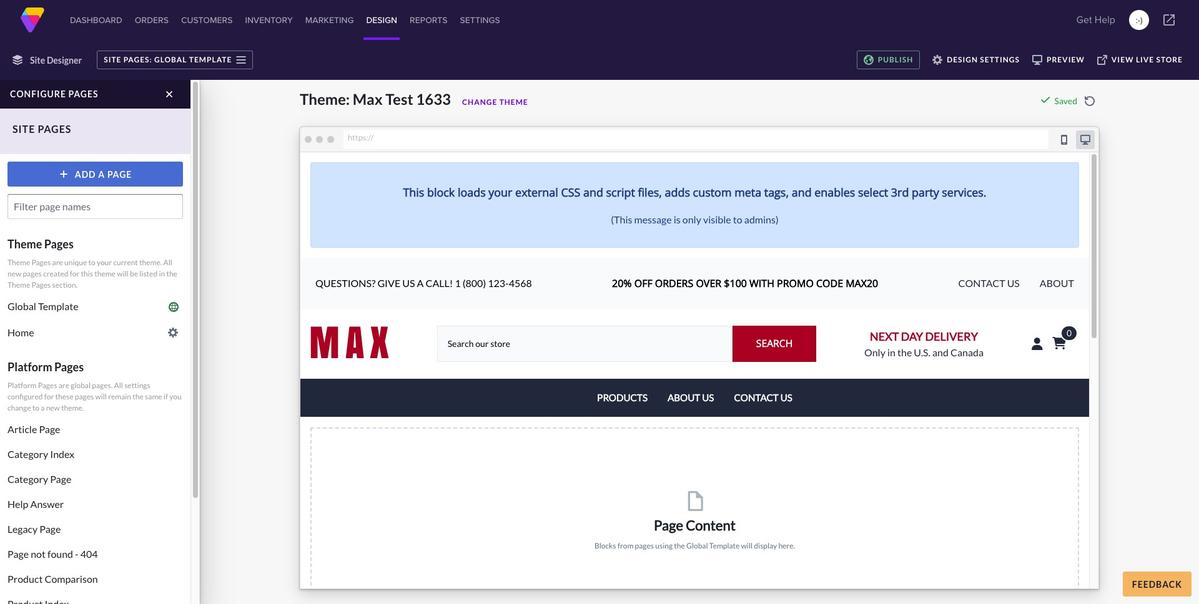 Task type: describe. For each thing, give the bounding box(es) containing it.
platform pages are global pages. all settings configured for these pages will remain the same if you change to a new theme.
[[7, 381, 182, 413]]

to inside platform pages are global pages. all settings configured for these pages will remain the same if you change to a new theme.
[[32, 404, 39, 413]]

help answer
[[7, 498, 64, 510]]

page not found - 404 link
[[3, 542, 187, 567]]

created
[[43, 269, 68, 279]]

pages for configure pages
[[68, 89, 98, 99]]

marketing
[[305, 14, 354, 26]]

dashboard
[[70, 14, 122, 26]]

site designer
[[30, 55, 82, 65]]

pages for theme pages are unique to your current theme. all new pages created for this theme will be listed in the theme pages section.
[[32, 258, 51, 267]]

all inside theme pages are unique to your current theme. all new pages created for this theme will be listed in the theme pages section.
[[163, 258, 172, 267]]

orders
[[135, 14, 169, 26]]

new inside platform pages are global pages. all settings configured for these pages will remain the same if you change to a new theme.
[[46, 404, 60, 413]]

you
[[169, 392, 182, 402]]

global inside button
[[154, 55, 187, 64]]

site for get help
[[12, 123, 35, 135]]

design
[[947, 55, 978, 64]]

pages.
[[92, 381, 113, 390]]

template inside button
[[189, 55, 232, 64]]

help inside get help link
[[1095, 12, 1116, 27]]

Filter page names text field
[[7, 194, 183, 219]]

page for article page
[[39, 424, 60, 435]]

design button
[[364, 0, 400, 40]]

home
[[7, 327, 34, 339]]

configure pages
[[10, 89, 98, 99]]

theme pages
[[7, 237, 74, 251]]

test
[[386, 90, 413, 108]]

pages for theme pages
[[23, 269, 42, 279]]

product
[[7, 573, 43, 585]]

saved image
[[1040, 95, 1050, 105]]

site inside button
[[104, 55, 121, 64]]

get help
[[1077, 12, 1116, 27]]

configure
[[10, 89, 66, 99]]

a inside platform pages are global pages. all settings configured for these pages will remain the same if you change to a new theme.
[[41, 404, 45, 413]]

product comparison link
[[3, 567, 187, 592]]

page not found - 404
[[7, 548, 98, 560]]

view
[[1112, 55, 1134, 64]]

found
[[47, 548, 73, 560]]

theme. inside theme pages are unique to your current theme. all new pages created for this theme will be listed in the theme pages section.
[[139, 258, 162, 267]]

reports button
[[407, 0, 450, 40]]

settings
[[980, 55, 1020, 64]]

volusion-logo link
[[20, 7, 45, 32]]

design settings button
[[927, 51, 1026, 69]]

view live store button
[[1091, 51, 1189, 69]]

settings
[[124, 381, 150, 390]]

marketing button
[[303, 0, 356, 40]]

category for category page
[[7, 474, 48, 485]]

orders button
[[132, 0, 171, 40]]

configured
[[7, 392, 43, 402]]

your
[[97, 258, 112, 267]]

404
[[80, 548, 98, 560]]

category index
[[7, 449, 74, 460]]

add
[[75, 169, 96, 180]]

legacy page link
[[3, 517, 187, 542]]

will inside theme pages are unique to your current theme. all new pages created for this theme will be listed in the theme pages section.
[[117, 269, 128, 279]]

unique
[[64, 258, 87, 267]]

dashboard link
[[67, 0, 125, 40]]

product comparison
[[7, 573, 98, 585]]

not
[[31, 548, 46, 560]]

change theme
[[462, 97, 528, 107]]

theme. inside platform pages are global pages. all settings configured for these pages will remain the same if you change to a new theme.
[[61, 404, 84, 413]]

all inside platform pages are global pages. all settings configured for these pages will remain the same if you change to a new theme.
[[114, 381, 123, 390]]

https://
[[348, 132, 374, 142]]

legacy
[[7, 523, 38, 535]]

for inside platform pages are global pages. all settings configured for these pages will remain the same if you change to a new theme.
[[44, 392, 54, 402]]

site for dashboard
[[30, 55, 45, 65]]

view live store
[[1112, 55, 1183, 64]]

:-)
[[1136, 14, 1143, 26]]

settings
[[460, 14, 500, 26]]

the inside theme pages are unique to your current theme. all new pages created for this theme will be listed in the theme pages section.
[[166, 269, 177, 279]]

pages:
[[124, 55, 152, 64]]

pages down created
[[32, 280, 51, 290]]

:-
[[1136, 14, 1141, 26]]

pages for platform pages
[[54, 360, 84, 374]]

to inside theme pages are unique to your current theme. all new pages created for this theme will be listed in the theme pages section.
[[88, 258, 95, 267]]

template inside list of theme pages menu
[[38, 300, 78, 312]]

customers
[[181, 14, 233, 26]]

remain
[[108, 392, 131, 402]]

-
[[75, 548, 78, 560]]

reports
[[410, 14, 448, 26]]

answer
[[30, 498, 64, 510]]

theme: max test 1633
[[300, 90, 451, 108]]

are for theme
[[52, 258, 63, 267]]

design settings
[[947, 55, 1020, 64]]

new inside theme pages are unique to your current theme. all new pages created for this theme will be listed in the theme pages section.
[[7, 269, 21, 279]]

theme pages are unique to your current theme. all new pages created for this theme will be listed in the theme pages section.
[[7, 258, 177, 290]]

settings button
[[458, 0, 503, 40]]

are for platform
[[59, 381, 69, 390]]

add a page button
[[7, 162, 183, 187]]

get help link
[[1073, 7, 1119, 32]]

store
[[1157, 55, 1183, 64]]

article page
[[7, 424, 60, 435]]

if
[[164, 392, 168, 402]]

will inside platform pages are global pages. all settings configured for these pages will remain the same if you change to a new theme.
[[95, 392, 107, 402]]

legacy page
[[7, 523, 61, 535]]

pages for site pages
[[38, 123, 71, 135]]

help answer link
[[3, 492, 187, 517]]

pages for theme pages
[[44, 237, 74, 251]]



Task type: vqa. For each thing, say whether or not it's contained in the screenshot.
Template inside List of Theme Pages menu
yes



Task type: locate. For each thing, give the bounding box(es) containing it.
theme:
[[300, 90, 350, 108]]

1 vertical spatial will
[[95, 392, 107, 402]]

0 horizontal spatial theme.
[[61, 404, 84, 413]]

1 vertical spatial theme.
[[61, 404, 84, 413]]

article page link
[[3, 417, 187, 442]]

pages up created
[[32, 258, 51, 267]]

page up category index
[[39, 424, 60, 435]]

2 platform from the top
[[7, 381, 36, 390]]

are
[[52, 258, 63, 267], [59, 381, 69, 390]]

the down "settings"
[[133, 392, 144, 402]]

1 horizontal spatial pages
[[75, 392, 94, 402]]

site pages
[[12, 123, 71, 135]]

1 category from the top
[[7, 449, 48, 460]]

get
[[1077, 12, 1092, 27]]

for inside theme pages are unique to your current theme. all new pages created for this theme will be listed in the theme pages section.
[[70, 269, 80, 279]]

1 horizontal spatial a
[[98, 169, 105, 180]]

1 vertical spatial are
[[59, 381, 69, 390]]

1 vertical spatial for
[[44, 392, 54, 402]]

0 vertical spatial will
[[117, 269, 128, 279]]

0 horizontal spatial a
[[41, 404, 45, 413]]

1 horizontal spatial help
[[1095, 12, 1116, 27]]

feedback button
[[1123, 572, 1192, 597]]

for left these
[[44, 392, 54, 402]]

1 vertical spatial pages
[[75, 392, 94, 402]]

0 horizontal spatial all
[[114, 381, 123, 390]]

inventory
[[245, 14, 293, 26]]

all
[[163, 258, 172, 267], [114, 381, 123, 390]]

pages down platform pages
[[38, 381, 57, 390]]

1 vertical spatial a
[[41, 404, 45, 413]]

help up legacy
[[7, 498, 28, 510]]

1 vertical spatial global
[[7, 300, 36, 312]]

page
[[107, 169, 132, 180], [39, 424, 60, 435], [50, 474, 71, 485], [40, 523, 61, 535], [7, 548, 29, 560]]

category
[[7, 449, 48, 460], [7, 474, 48, 485]]

new down theme pages
[[7, 269, 21, 279]]

1 vertical spatial platform
[[7, 381, 36, 390]]

are inside platform pages are global pages. all settings configured for these pages will remain the same if you change to a new theme.
[[59, 381, 69, 390]]

pages up the unique
[[44, 237, 74, 251]]

0 horizontal spatial global
[[7, 300, 36, 312]]

page up 'page not found - 404'
[[40, 523, 61, 535]]

the inside platform pages are global pages. all settings configured for these pages will remain the same if you change to a new theme.
[[133, 392, 144, 402]]

to
[[88, 258, 95, 267], [32, 404, 39, 413]]

this
[[81, 269, 93, 279]]

index
[[50, 449, 74, 460]]

0 vertical spatial template
[[189, 55, 232, 64]]

pages for platform pages are global pages. all settings configured for these pages will remain the same if you change to a new theme.
[[38, 381, 57, 390]]

0 horizontal spatial new
[[7, 269, 21, 279]]

comparison
[[45, 573, 98, 585]]

0 vertical spatial pages
[[23, 269, 42, 279]]

be
[[130, 269, 138, 279]]

1 horizontal spatial theme.
[[139, 258, 162, 267]]

category for category index
[[7, 449, 48, 460]]

same
[[145, 392, 162, 402]]

theme
[[95, 269, 116, 279]]

home link
[[3, 319, 187, 347]]

are up these
[[59, 381, 69, 390]]

pages down configure pages
[[38, 123, 71, 135]]

2 category from the top
[[7, 474, 48, 485]]

help
[[1095, 12, 1116, 27], [7, 498, 28, 510]]

change
[[462, 97, 497, 107]]

customers button
[[179, 0, 235, 40]]

template
[[189, 55, 232, 64], [38, 300, 78, 312]]

the
[[166, 269, 177, 279], [133, 392, 144, 402]]

0 vertical spatial help
[[1095, 12, 1116, 27]]

add a page
[[75, 169, 132, 180]]

0 vertical spatial a
[[98, 169, 105, 180]]

pages down global at bottom
[[75, 392, 94, 402]]

template down the customers
[[189, 55, 232, 64]]

0 horizontal spatial will
[[95, 392, 107, 402]]

0 vertical spatial theme.
[[139, 258, 162, 267]]

template down the section.
[[38, 300, 78, 312]]

0 horizontal spatial the
[[133, 392, 144, 402]]

site left designer
[[30, 55, 45, 65]]

page right add
[[107, 169, 132, 180]]

0 vertical spatial are
[[52, 258, 63, 267]]

site
[[30, 55, 45, 65], [104, 55, 121, 64], [12, 123, 35, 135]]

0 vertical spatial all
[[163, 258, 172, 267]]

1 vertical spatial the
[[133, 392, 144, 402]]

pages inside platform pages are global pages. all settings configured for these pages will remain the same if you change to a new theme.
[[38, 381, 57, 390]]

live
[[1136, 55, 1155, 64]]

all up remain
[[114, 381, 123, 390]]

publish button
[[857, 51, 920, 69]]

1 horizontal spatial global
[[154, 55, 187, 64]]

saved
[[1055, 96, 1078, 106]]

pages
[[23, 269, 42, 279], [75, 392, 94, 402]]

1 horizontal spatial template
[[189, 55, 232, 64]]

theme. down these
[[61, 404, 84, 413]]

pages left created
[[23, 269, 42, 279]]

page for category page
[[50, 474, 71, 485]]

0 horizontal spatial for
[[44, 392, 54, 402]]

category page link
[[3, 467, 187, 492]]

1 horizontal spatial to
[[88, 258, 95, 267]]

global template
[[7, 300, 78, 312]]

a right add
[[98, 169, 105, 180]]

0 vertical spatial global
[[154, 55, 187, 64]]

global inside list of theme pages menu
[[7, 300, 36, 312]]

page left not
[[7, 548, 29, 560]]

theme
[[500, 97, 528, 107], [7, 237, 42, 251], [7, 258, 30, 267], [7, 280, 30, 290]]

0 vertical spatial the
[[166, 269, 177, 279]]

pages
[[68, 89, 98, 99], [38, 123, 71, 135], [44, 237, 74, 251], [32, 258, 51, 267], [32, 280, 51, 290], [54, 360, 84, 374], [38, 381, 57, 390]]

are inside theme pages are unique to your current theme. all new pages created for this theme will be listed in the theme pages section.
[[52, 258, 63, 267]]

global template link
[[3, 294, 187, 319]]

change
[[7, 404, 31, 413]]

list of theme pages menu
[[0, 291, 191, 350]]

pages down designer
[[68, 89, 98, 99]]

1 horizontal spatial new
[[46, 404, 60, 413]]

global up the home
[[7, 300, 36, 312]]

section.
[[52, 280, 78, 290]]

sidebar element
[[0, 80, 200, 605]]

help inside the help answer link
[[7, 498, 28, 510]]

global right pages:
[[154, 55, 187, 64]]

:-) link
[[1129, 10, 1149, 30]]

help right get
[[1095, 12, 1116, 27]]

dashboard image
[[20, 7, 45, 32]]

the right in
[[166, 269, 177, 279]]

1 vertical spatial to
[[32, 404, 39, 413]]

are up created
[[52, 258, 63, 267]]

page for legacy page
[[40, 523, 61, 535]]

0 vertical spatial platform
[[7, 360, 52, 374]]

1 horizontal spatial the
[[166, 269, 177, 279]]

these
[[55, 392, 73, 402]]

pages up global at bottom
[[54, 360, 84, 374]]

listed
[[139, 269, 157, 279]]

pages inside platform pages are global pages. all settings configured for these pages will remain the same if you change to a new theme.
[[75, 392, 94, 402]]

to down "configured"
[[32, 404, 39, 413]]

site down configure
[[12, 123, 35, 135]]

list of platform pages menu
[[0, 414, 191, 605]]

a down "configured"
[[41, 404, 45, 413]]

category down article
[[7, 449, 48, 460]]

site inside the sidebar element
[[12, 123, 35, 135]]

page inside button
[[107, 169, 132, 180]]

pages for platform pages
[[75, 392, 94, 402]]

0 vertical spatial for
[[70, 269, 80, 279]]

platform inside platform pages are global pages. all settings configured for these pages will remain the same if you change to a new theme.
[[7, 381, 36, 390]]

0 horizontal spatial to
[[32, 404, 39, 413]]

platform pages
[[7, 360, 84, 374]]

1 vertical spatial template
[[38, 300, 78, 312]]

1 vertical spatial category
[[7, 474, 48, 485]]

new
[[7, 269, 21, 279], [46, 404, 60, 413]]

)
[[1141, 14, 1143, 26]]

all up in
[[163, 258, 172, 267]]

0 vertical spatial category
[[7, 449, 48, 460]]

1 vertical spatial all
[[114, 381, 123, 390]]

1 horizontal spatial for
[[70, 269, 80, 279]]

category page
[[7, 474, 71, 485]]

0 horizontal spatial help
[[7, 498, 28, 510]]

will down pages.
[[95, 392, 107, 402]]

a
[[98, 169, 105, 180], [41, 404, 45, 413]]

publish
[[878, 55, 913, 64]]

1 vertical spatial help
[[7, 498, 28, 510]]

article
[[7, 424, 37, 435]]

page down index
[[50, 474, 71, 485]]

preview button
[[1026, 51, 1091, 69]]

platform
[[7, 360, 52, 374], [7, 381, 36, 390]]

to up this
[[88, 258, 95, 267]]

category index link
[[3, 442, 187, 467]]

category inside category index link
[[7, 449, 48, 460]]

1 horizontal spatial all
[[163, 258, 172, 267]]

category up help answer
[[7, 474, 48, 485]]

site pages: global template
[[104, 55, 232, 64]]

a inside button
[[98, 169, 105, 180]]

1 horizontal spatial will
[[117, 269, 128, 279]]

0 horizontal spatial pages
[[23, 269, 42, 279]]

platform for platform pages
[[7, 360, 52, 374]]

inventory button
[[243, 0, 295, 40]]

preview
[[1047, 55, 1085, 64]]

theme. up listed
[[139, 258, 162, 267]]

design
[[366, 14, 397, 26]]

platform for platform pages are global pages. all settings configured for these pages will remain the same if you change to a new theme.
[[7, 381, 36, 390]]

in
[[159, 269, 165, 279]]

will left be
[[117, 269, 128, 279]]

0 vertical spatial new
[[7, 269, 21, 279]]

1 platform from the top
[[7, 360, 52, 374]]

site pages: global template button
[[97, 51, 253, 69]]

feedback
[[1132, 579, 1183, 590]]

for down the unique
[[70, 269, 80, 279]]

site left pages:
[[104, 55, 121, 64]]

0 vertical spatial to
[[88, 258, 95, 267]]

designer
[[47, 55, 82, 65]]

global
[[71, 381, 91, 390]]

new down these
[[46, 404, 60, 413]]

max
[[353, 90, 383, 108]]

page inside "link"
[[7, 548, 29, 560]]

pages inside theme pages are unique to your current theme. all new pages created for this theme will be listed in the theme pages section.
[[23, 269, 42, 279]]

1 vertical spatial new
[[46, 404, 60, 413]]

will
[[117, 269, 128, 279], [95, 392, 107, 402]]

0 horizontal spatial template
[[38, 300, 78, 312]]

global
[[154, 55, 187, 64], [7, 300, 36, 312]]

current
[[113, 258, 138, 267]]



